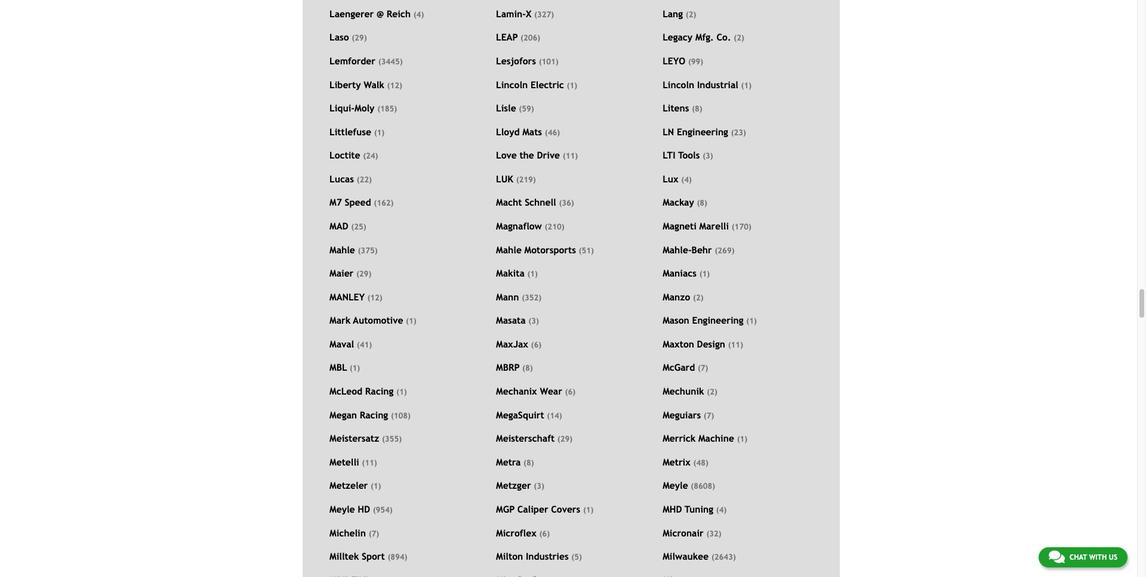 Task type: describe. For each thing, give the bounding box(es) containing it.
(8) for mackay
[[697, 199, 708, 208]]

tools
[[678, 150, 700, 161]]

milwaukee
[[663, 552, 709, 563]]

manley
[[330, 292, 365, 303]]

(1) inside maniacs (1)
[[700, 270, 710, 279]]

mahle motorsports (51)
[[496, 245, 594, 255]]

(29) for maier
[[356, 270, 372, 279]]

(108)
[[391, 412, 411, 421]]

(4) inside mhd tuning (4)
[[716, 506, 727, 515]]

design
[[697, 339, 725, 350]]

maier (29)
[[330, 268, 372, 279]]

(1) inside littlefuse (1)
[[374, 128, 385, 137]]

(6) for microflex
[[539, 530, 550, 539]]

(1) inside mbl (1)
[[350, 364, 360, 373]]

m7
[[330, 197, 342, 208]]

machine
[[699, 434, 734, 444]]

(2) for mechunik
[[707, 388, 718, 397]]

(2) for manzo
[[693, 294, 704, 303]]

(162)
[[374, 199, 394, 208]]

maxton
[[663, 339, 694, 350]]

lesjofors
[[496, 55, 536, 66]]

(41)
[[357, 341, 372, 350]]

lang (2)
[[663, 8, 696, 19]]

moly
[[355, 103, 375, 114]]

(29) for laso
[[352, 34, 367, 43]]

mcleod racing (1)
[[330, 386, 407, 397]]

mbrp (8)
[[496, 363, 533, 373]]

(6) inside mechanix wear (6)
[[565, 388, 576, 397]]

lucas
[[330, 174, 354, 184]]

mfg.
[[696, 32, 714, 43]]

industrial
[[697, 79, 739, 90]]

(46)
[[545, 128, 560, 137]]

meyle for meyle
[[663, 481, 688, 492]]

(3) inside lti tools (3)
[[703, 152, 713, 161]]

masata
[[496, 315, 526, 326]]

covers
[[551, 504, 581, 515]]

mackay
[[663, 197, 694, 208]]

(59)
[[519, 105, 534, 114]]

@
[[377, 8, 384, 19]]

comments image
[[1049, 551, 1065, 565]]

maxjax
[[496, 339, 528, 350]]

electric
[[531, 79, 564, 90]]

(12) inside liberty walk (12)
[[387, 81, 402, 90]]

michelin
[[330, 528, 366, 539]]

mcgard
[[663, 363, 695, 373]]

with
[[1089, 554, 1107, 562]]

leyo (99)
[[663, 55, 703, 66]]

magneti
[[663, 221, 697, 232]]

love the drive (11)
[[496, 150, 578, 161]]

meguiars (7)
[[663, 410, 714, 421]]

mahle-behr (269)
[[663, 245, 735, 255]]

marelli
[[700, 221, 729, 232]]

makita
[[496, 268, 525, 279]]

(7) for michelin
[[369, 530, 379, 539]]

(1) inside mcleod racing (1)
[[396, 388, 407, 397]]

lamin-
[[496, 8, 526, 19]]

(3) for masata
[[529, 317, 539, 326]]

(6) for maxjax
[[531, 341, 542, 350]]

micronair
[[663, 528, 704, 539]]

engineering for ln
[[677, 126, 728, 137]]

caliper
[[518, 504, 548, 515]]

laengerer
[[330, 8, 374, 19]]

ln engineering (23)
[[663, 126, 746, 137]]

maniacs (1)
[[663, 268, 710, 279]]

metzeler
[[330, 481, 368, 492]]

(2) for lang
[[686, 10, 696, 19]]

racing for megan
[[360, 410, 388, 421]]

x
[[526, 8, 532, 19]]

(36)
[[559, 199, 574, 208]]

reich
[[387, 8, 411, 19]]

co.
[[717, 32, 731, 43]]

lux (4)
[[663, 174, 692, 184]]

maval
[[330, 339, 354, 350]]

lincoln electric (1)
[[496, 79, 577, 90]]

mcgard (7)
[[663, 363, 708, 373]]

lisle
[[496, 103, 516, 114]]

littlefuse
[[330, 126, 371, 137]]

metrix (48)
[[663, 457, 709, 468]]

lucas (22)
[[330, 174, 372, 184]]

lti tools (3)
[[663, 150, 713, 161]]

(7) for mcgard
[[698, 364, 708, 373]]

lamin-x (327)
[[496, 8, 554, 19]]

us
[[1109, 554, 1118, 562]]

leap (206)
[[496, 32, 540, 43]]

(25)
[[351, 223, 366, 232]]

(1) inside makita (1)
[[527, 270, 538, 279]]

mann (352)
[[496, 292, 542, 303]]

(99)
[[688, 57, 703, 66]]

littlefuse (1)
[[330, 126, 385, 137]]

lang
[[663, 8, 683, 19]]

engineering for mason
[[692, 315, 744, 326]]

(11) inside love the drive (11)
[[563, 152, 578, 161]]

legacy mfg. co. (2)
[[663, 32, 744, 43]]

(185)
[[377, 105, 397, 114]]

liberty walk (12)
[[330, 79, 402, 90]]

(8) for metra
[[524, 459, 534, 468]]

tuning
[[685, 504, 714, 515]]

mhd tuning (4)
[[663, 504, 727, 515]]

(11) inside "maxton design (11)"
[[728, 341, 743, 350]]

maval (41)
[[330, 339, 372, 350]]

industries
[[526, 552, 569, 563]]

(1) inside mgp caliper covers (1)
[[583, 506, 594, 515]]

(954)
[[373, 506, 393, 515]]

meistersatz
[[330, 434, 379, 444]]

meyle hd (954)
[[330, 504, 393, 515]]

(12) inside manley (12)
[[367, 294, 383, 303]]



Task type: vqa. For each thing, say whether or not it's contained in the screenshot.


Task type: locate. For each thing, give the bounding box(es) containing it.
(8) inside mbrp (8)
[[523, 364, 533, 373]]

legacy
[[663, 32, 693, 43]]

0 vertical spatial (6)
[[531, 341, 542, 350]]

mcleod
[[330, 386, 363, 397]]

metelli
[[330, 457, 359, 468]]

lisle (59)
[[496, 103, 534, 114]]

metelli (11)
[[330, 457, 377, 468]]

1 horizontal spatial (11)
[[563, 152, 578, 161]]

mechunik
[[663, 386, 704, 397]]

(1) inside 'lincoln electric (1)'
[[567, 81, 577, 90]]

lemforder (3445)
[[330, 55, 403, 66]]

2 vertical spatial (6)
[[539, 530, 550, 539]]

2 mahle from the left
[[496, 245, 522, 255]]

(8) right metra
[[524, 459, 534, 468]]

(4) right tuning at the bottom of page
[[716, 506, 727, 515]]

1 vertical spatial (3)
[[529, 317, 539, 326]]

(1) inside metzeler (1)
[[371, 483, 381, 492]]

racing for mcleod
[[365, 386, 394, 397]]

(29) inside laso (29)
[[352, 34, 367, 43]]

megasquirt (14)
[[496, 410, 562, 421]]

1 vertical spatial racing
[[360, 410, 388, 421]]

2 lincoln from the left
[[663, 79, 695, 90]]

loctite (24)
[[330, 150, 378, 161]]

0 vertical spatial (29)
[[352, 34, 367, 43]]

lincoln up litens
[[663, 79, 695, 90]]

0 horizontal spatial meyle
[[330, 504, 355, 515]]

meisterschaft (29)
[[496, 434, 573, 444]]

(6) up the industries
[[539, 530, 550, 539]]

0 vertical spatial engineering
[[677, 126, 728, 137]]

(3) right masata
[[529, 317, 539, 326]]

1 horizontal spatial (12)
[[387, 81, 402, 90]]

maxton design (11)
[[663, 339, 743, 350]]

engineering up tools
[[677, 126, 728, 137]]

(8) right "mbrp" in the bottom of the page
[[523, 364, 533, 373]]

maxjax (6)
[[496, 339, 542, 350]]

(2) inside "mechunik (2)"
[[707, 388, 718, 397]]

(4) right the lux
[[681, 175, 692, 184]]

mats
[[523, 126, 542, 137]]

meyle down metrix
[[663, 481, 688, 492]]

(29) right "laso"
[[352, 34, 367, 43]]

(1) inside lincoln industrial (1)
[[741, 81, 752, 90]]

(210)
[[545, 223, 565, 232]]

mahle for mahle motorsports
[[496, 245, 522, 255]]

0 vertical spatial (11)
[[563, 152, 578, 161]]

meyle left hd
[[330, 504, 355, 515]]

mann
[[496, 292, 519, 303]]

milltek
[[330, 552, 359, 563]]

2 horizontal spatial (4)
[[716, 506, 727, 515]]

(2) inside manzo (2)
[[693, 294, 704, 303]]

0 horizontal spatial (4)
[[414, 10, 424, 19]]

macht schnell (36)
[[496, 197, 574, 208]]

(29) inside meisterschaft (29)
[[558, 435, 573, 444]]

lincoln for lincoln electric
[[496, 79, 528, 90]]

mahle up maier on the left of page
[[330, 245, 355, 255]]

(12) right walk
[[387, 81, 402, 90]]

racing up megan racing (108)
[[365, 386, 394, 397]]

mbl (1)
[[330, 363, 360, 373]]

1 mahle from the left
[[330, 245, 355, 255]]

0 horizontal spatial lincoln
[[496, 79, 528, 90]]

(6) inside maxjax (6)
[[531, 341, 542, 350]]

0 vertical spatial (7)
[[698, 364, 708, 373]]

maniacs
[[663, 268, 697, 279]]

1 horizontal spatial lincoln
[[663, 79, 695, 90]]

masata (3)
[[496, 315, 539, 326]]

magneti marelli (170)
[[663, 221, 752, 232]]

mackay (8)
[[663, 197, 708, 208]]

0 vertical spatial (3)
[[703, 152, 713, 161]]

0 vertical spatial (4)
[[414, 10, 424, 19]]

meistersatz (355)
[[330, 434, 402, 444]]

mark automotive (1)
[[330, 315, 417, 326]]

0 horizontal spatial (12)
[[367, 294, 383, 303]]

2 vertical spatial (29)
[[558, 435, 573, 444]]

mbl
[[330, 363, 347, 373]]

(7) inside mcgard (7)
[[698, 364, 708, 373]]

(11) right the 'design'
[[728, 341, 743, 350]]

loctite
[[330, 150, 360, 161]]

(1) inside merrick machine (1)
[[737, 435, 748, 444]]

(6) right wear
[[565, 388, 576, 397]]

1 horizontal spatial meyle
[[663, 481, 688, 492]]

metra
[[496, 457, 521, 468]]

(8) up magneti marelli (170)
[[697, 199, 708, 208]]

the
[[520, 150, 534, 161]]

(29) inside maier (29)
[[356, 270, 372, 279]]

manley (12)
[[330, 292, 383, 303]]

(3) right tools
[[703, 152, 713, 161]]

(3) for metzger
[[534, 483, 544, 492]]

(11)
[[563, 152, 578, 161], [728, 341, 743, 350], [362, 459, 377, 468]]

milton
[[496, 552, 523, 563]]

(1)
[[567, 81, 577, 90], [741, 81, 752, 90], [374, 128, 385, 137], [527, 270, 538, 279], [700, 270, 710, 279], [406, 317, 417, 326], [747, 317, 757, 326], [350, 364, 360, 373], [396, 388, 407, 397], [737, 435, 748, 444], [371, 483, 381, 492], [583, 506, 594, 515]]

2 vertical spatial (11)
[[362, 459, 377, 468]]

racing
[[365, 386, 394, 397], [360, 410, 388, 421]]

(8) inside "metra (8)"
[[524, 459, 534, 468]]

m7 speed (162)
[[330, 197, 394, 208]]

(2643)
[[712, 554, 736, 563]]

sport
[[362, 552, 385, 563]]

(3) inside 'metzger (3)'
[[534, 483, 544, 492]]

mahle for mahle
[[330, 245, 355, 255]]

micronair (32)
[[663, 528, 722, 539]]

(1) inside 'mason engineering (1)'
[[747, 317, 757, 326]]

luk (219)
[[496, 174, 536, 184]]

(4) inside laengerer @ reich (4)
[[414, 10, 424, 19]]

(12) up mark automotive (1)
[[367, 294, 383, 303]]

1 vertical spatial meyle
[[330, 504, 355, 515]]

lincoln for lincoln industrial
[[663, 79, 695, 90]]

meyle for meyle hd
[[330, 504, 355, 515]]

0 vertical spatial (12)
[[387, 81, 402, 90]]

laengerer @ reich (4)
[[330, 8, 424, 19]]

0 vertical spatial racing
[[365, 386, 394, 397]]

(5)
[[572, 554, 582, 563]]

mechanix
[[496, 386, 537, 397]]

(3445)
[[378, 57, 403, 66]]

1 horizontal spatial mahle
[[496, 245, 522, 255]]

1 lincoln from the left
[[496, 79, 528, 90]]

(3)
[[703, 152, 713, 161], [529, 317, 539, 326], [534, 483, 544, 492]]

(7) inside meguiars (7)
[[704, 412, 714, 421]]

mason engineering (1)
[[663, 315, 757, 326]]

mad (25)
[[330, 221, 366, 232]]

(4) right reich
[[414, 10, 424, 19]]

(7) up 'sport'
[[369, 530, 379, 539]]

(29) for meisterschaft
[[558, 435, 573, 444]]

love
[[496, 150, 517, 161]]

(2) inside lang (2)
[[686, 10, 696, 19]]

2 vertical spatial (3)
[[534, 483, 544, 492]]

mechunik (2)
[[663, 386, 718, 397]]

(8) inside mackay (8)
[[697, 199, 708, 208]]

mhd
[[663, 504, 682, 515]]

litens
[[663, 103, 689, 114]]

speed
[[345, 197, 371, 208]]

liqui-moly (185)
[[330, 103, 397, 114]]

(48)
[[694, 459, 709, 468]]

(7) inside michelin (7)
[[369, 530, 379, 539]]

1 vertical spatial engineering
[[692, 315, 744, 326]]

(1) inside mark automotive (1)
[[406, 317, 417, 326]]

1 vertical spatial (12)
[[367, 294, 383, 303]]

(7)
[[698, 364, 708, 373], [704, 412, 714, 421], [369, 530, 379, 539]]

(29) down (14)
[[558, 435, 573, 444]]

(2) right mechunik
[[707, 388, 718, 397]]

makita (1)
[[496, 268, 538, 279]]

chat with us link
[[1039, 548, 1128, 568]]

(8608)
[[691, 483, 715, 492]]

mahle up 'makita'
[[496, 245, 522, 255]]

(3) inside masata (3)
[[529, 317, 539, 326]]

(32)
[[707, 530, 722, 539]]

laso
[[330, 32, 349, 43]]

1 vertical spatial (11)
[[728, 341, 743, 350]]

2 vertical spatial (7)
[[369, 530, 379, 539]]

meyle (8608)
[[663, 481, 715, 492]]

(29) right maier on the left of page
[[356, 270, 372, 279]]

racing down mcleod racing (1)
[[360, 410, 388, 421]]

megan racing (108)
[[330, 410, 411, 421]]

0 vertical spatial meyle
[[663, 481, 688, 492]]

luk
[[496, 174, 513, 184]]

(3) up mgp caliper covers (1)
[[534, 483, 544, 492]]

metzeler (1)
[[330, 481, 381, 492]]

metzger
[[496, 481, 531, 492]]

1 vertical spatial (29)
[[356, 270, 372, 279]]

microflex
[[496, 528, 537, 539]]

(11) down meistersatz (355)
[[362, 459, 377, 468]]

(2) right lang
[[686, 10, 696, 19]]

metzger (3)
[[496, 481, 544, 492]]

(11) right "drive" at the left
[[563, 152, 578, 161]]

1 vertical spatial (7)
[[704, 412, 714, 421]]

lincoln up lisle (59) at the top left of page
[[496, 79, 528, 90]]

0 horizontal spatial (11)
[[362, 459, 377, 468]]

(8) right litens
[[692, 105, 703, 114]]

(269)
[[715, 246, 735, 255]]

(2) inside legacy mfg. co. (2)
[[734, 34, 744, 43]]

magnaflow
[[496, 221, 542, 232]]

(6) right maxjax
[[531, 341, 542, 350]]

(8) for litens
[[692, 105, 703, 114]]

macht
[[496, 197, 522, 208]]

(8) inside litens (8)
[[692, 105, 703, 114]]

1 vertical spatial (6)
[[565, 388, 576, 397]]

(7) up merrick machine (1)
[[704, 412, 714, 421]]

magnaflow (210)
[[496, 221, 565, 232]]

(7) right mcgard
[[698, 364, 708, 373]]

(6) inside microflex (6)
[[539, 530, 550, 539]]

engineering up the 'design'
[[692, 315, 744, 326]]

(4)
[[414, 10, 424, 19], [681, 175, 692, 184], [716, 506, 727, 515]]

lloyd
[[496, 126, 520, 137]]

wear
[[540, 386, 562, 397]]

engineering
[[677, 126, 728, 137], [692, 315, 744, 326]]

(2) right manzo at the bottom right
[[693, 294, 704, 303]]

(2) right co.
[[734, 34, 744, 43]]

1 vertical spatial (4)
[[681, 175, 692, 184]]

2 vertical spatial (4)
[[716, 506, 727, 515]]

milwaukee (2643)
[[663, 552, 736, 563]]

2 horizontal spatial (11)
[[728, 341, 743, 350]]

1 horizontal spatial (4)
[[681, 175, 692, 184]]

(8) for mbrp
[[523, 364, 533, 373]]

(11) inside metelli (11)
[[362, 459, 377, 468]]

(22)
[[357, 175, 372, 184]]

(7) for meguiars
[[704, 412, 714, 421]]

0 horizontal spatial mahle
[[330, 245, 355, 255]]

metra (8)
[[496, 457, 534, 468]]

chat with us
[[1070, 554, 1118, 562]]

(4) inside lux (4)
[[681, 175, 692, 184]]



